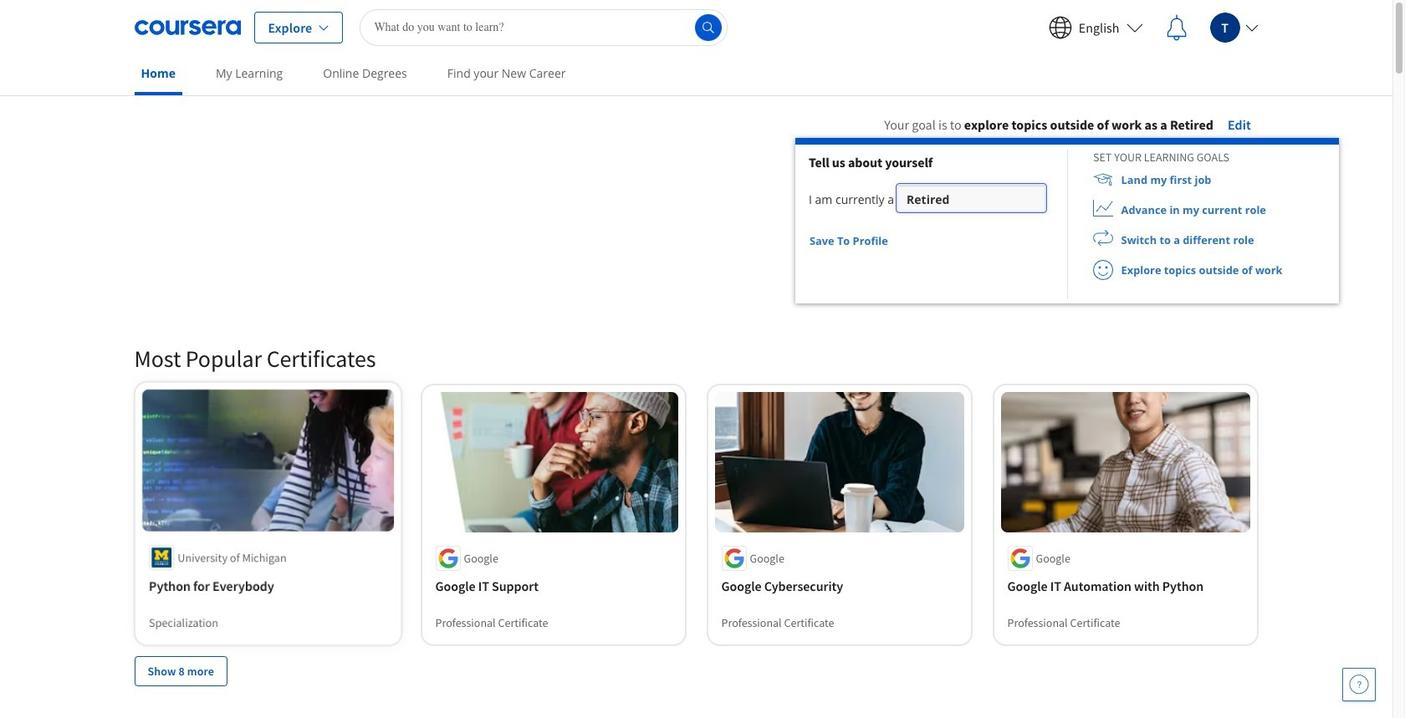 Task type: describe. For each thing, give the bounding box(es) containing it.
most popular certificates collection element
[[124, 317, 1269, 713]]

What do you want to learn? text field
[[360, 9, 728, 46]]



Task type: locate. For each thing, give the bounding box(es) containing it.
Occupation field
[[899, 186, 1045, 218]]

help center image
[[1350, 675, 1370, 695]]

None search field
[[360, 9, 728, 46]]

coursera image
[[134, 14, 241, 41]]

status
[[889, 240, 898, 244]]

None text field
[[907, 186, 1037, 218]]

region
[[796, 138, 1340, 304]]



Task type: vqa. For each thing, say whether or not it's contained in the screenshot.
text field
yes



